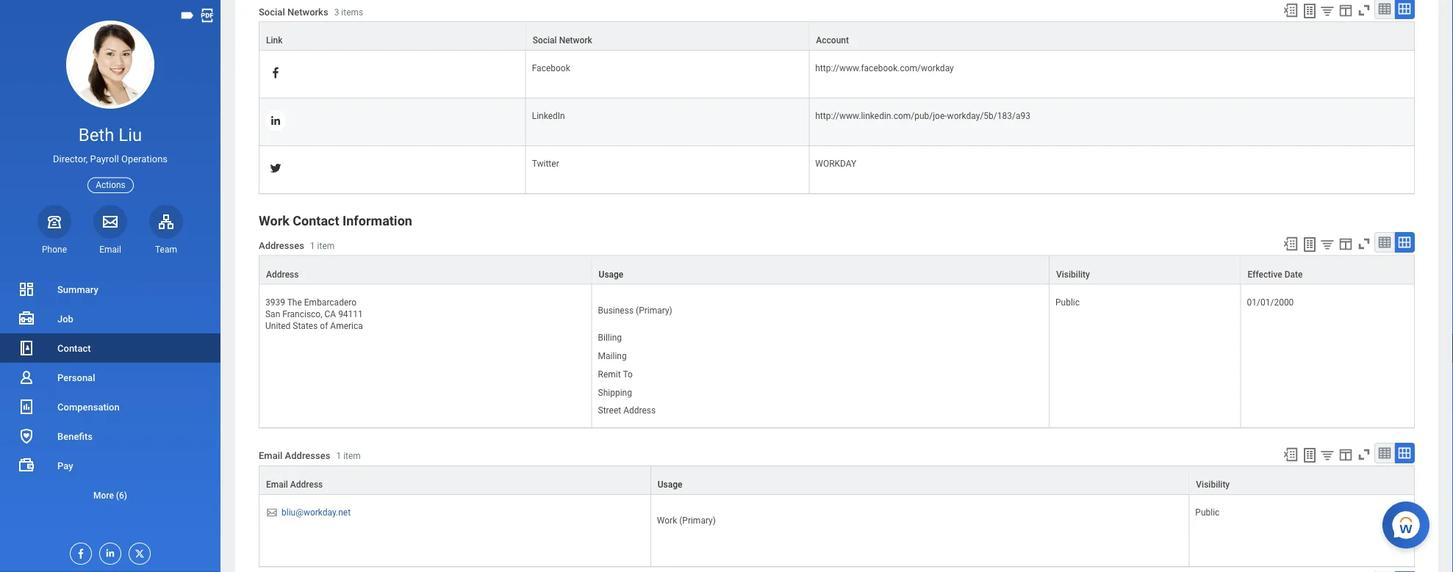 Task type: vqa. For each thing, say whether or not it's contained in the screenshot.
fifth "WITH" from the bottom of the My Team's Goal Review Ratings ELEMENT
no



Task type: describe. For each thing, give the bounding box(es) containing it.
row containing address
[[259, 255, 1415, 286]]

pay image
[[18, 457, 35, 475]]

tag image
[[179, 7, 196, 24]]

job image
[[18, 310, 35, 328]]

team link
[[149, 205, 183, 256]]

row containing linkedin
[[259, 99, 1415, 146]]

states
[[293, 321, 318, 331]]

mail image
[[101, 213, 119, 231]]

director, payroll operations
[[53, 154, 168, 165]]

export to excel image for addresses
[[1283, 447, 1299, 463]]

select to filter grid data image for 1
[[1320, 237, 1336, 252]]

payroll
[[90, 154, 119, 165]]

expand table image
[[1398, 446, 1413, 461]]

shipping element
[[598, 385, 632, 398]]

1 vertical spatial usage button
[[651, 467, 1189, 495]]

select to filter grid data image
[[1320, 3, 1336, 18]]

francisco,
[[283, 309, 322, 319]]

0 vertical spatial addresses
[[259, 240, 304, 251]]

facebook image
[[269, 66, 282, 80]]

beth liu
[[78, 125, 142, 146]]

pay link
[[0, 451, 221, 481]]

expand table image for 1
[[1398, 235, 1413, 250]]

1 vertical spatial usage
[[658, 480, 683, 490]]

http://www.linkedin.com/pub/joe-
[[816, 111, 948, 121]]

date
[[1285, 269, 1303, 280]]

summary
[[57, 284, 98, 295]]

beth
[[78, 125, 114, 146]]

twitter
[[532, 159, 559, 169]]

1 vertical spatial linkedin image
[[100, 544, 116, 560]]

email button
[[93, 205, 127, 256]]

1 inside email addresses 1 item
[[336, 452, 341, 462]]

linkedin
[[532, 111, 565, 121]]

addresses 1 item
[[259, 240, 335, 251]]

summary link
[[0, 275, 221, 304]]

the
[[287, 297, 302, 308]]

export to worksheets image for addresses
[[1302, 447, 1319, 465]]

team
[[155, 245, 177, 255]]

workday/5b/183/a93
[[948, 111, 1031, 121]]

networks
[[287, 6, 328, 17]]

more
[[93, 491, 114, 501]]

fullscreen image
[[1357, 447, 1373, 463]]

team beth liu element
[[149, 244, 183, 256]]

director,
[[53, 154, 88, 165]]

item inside email addresses 1 item
[[343, 452, 361, 462]]

select to filter grid data image for addresses
[[1320, 448, 1336, 463]]

visibility for 1
[[1057, 269, 1090, 280]]

facebook
[[532, 63, 570, 74]]

effective date button
[[1242, 256, 1415, 284]]

social networks 3 items
[[259, 6, 363, 17]]

bliu@workday.net link
[[282, 505, 351, 518]]

mailing element
[[598, 348, 627, 362]]

street address
[[598, 406, 656, 416]]

item inside addresses 1 item
[[317, 241, 335, 251]]

remit
[[598, 370, 621, 380]]

(6)
[[116, 491, 127, 501]]

bliu@workday.net
[[282, 508, 351, 518]]

facebook image
[[71, 544, 87, 560]]

3939 the embarcadero san francisco, ca 94111 united states of america
[[265, 297, 363, 331]]

list containing summary
[[0, 275, 221, 510]]

view printable version (pdf) image
[[199, 7, 215, 24]]

compensation image
[[18, 399, 35, 416]]

1 vertical spatial public element
[[1196, 505, 1220, 518]]

01/01/2000
[[1248, 297, 1294, 308]]

social network button
[[526, 22, 809, 50]]

public for the bottommost public element
[[1196, 508, 1220, 518]]

business (primary)
[[598, 305, 673, 316]]

contact image
[[18, 340, 35, 357]]

1 inside addresses 1 item
[[310, 241, 315, 251]]

table image
[[1378, 235, 1393, 250]]

compensation link
[[0, 393, 221, 422]]

business (primary) element
[[598, 302, 673, 316]]

(primary) for 1
[[636, 305, 673, 316]]

job link
[[0, 304, 221, 334]]

row containing twitter
[[259, 146, 1415, 194]]

street address element
[[598, 403, 656, 416]]

row containing email address
[[259, 466, 1415, 496]]

work (primary) element
[[657, 513, 716, 526]]

export to excel image for networks
[[1283, 2, 1299, 18]]

job
[[57, 314, 73, 325]]

0 vertical spatial address
[[266, 269, 299, 280]]

export to excel image for 1
[[1283, 236, 1299, 252]]

account
[[816, 35, 849, 46]]

export to worksheets image for 1
[[1302, 236, 1319, 254]]

contact inside contact 'link'
[[57, 343, 91, 354]]

network
[[559, 35, 593, 46]]

click to view/edit grid preferences image for addresses
[[1338, 447, 1354, 463]]



Task type: locate. For each thing, give the bounding box(es) containing it.
item
[[317, 241, 335, 251], [343, 452, 361, 462]]

remit to
[[598, 370, 633, 380]]

4 row from the top
[[259, 146, 1415, 194]]

email inside popup button
[[266, 480, 288, 490]]

export to worksheets image
[[1302, 2, 1319, 20], [1302, 236, 1319, 254], [1302, 447, 1319, 465]]

1 expand table image from the top
[[1398, 2, 1413, 16]]

email beth liu element
[[93, 244, 127, 256]]

list
[[0, 275, 221, 510]]

2 vertical spatial toolbar
[[1277, 443, 1415, 466]]

addresses up 3939
[[259, 240, 304, 251]]

0 horizontal spatial item
[[317, 241, 335, 251]]

social up "link"
[[259, 6, 285, 17]]

click to view/edit grid preferences image for networks
[[1338, 2, 1354, 18]]

0 vertical spatial linkedin image
[[269, 114, 282, 127]]

1 horizontal spatial 1
[[336, 452, 341, 462]]

work for work (primary)
[[657, 516, 677, 526]]

1 fullscreen image from the top
[[1357, 2, 1373, 18]]

1 vertical spatial export to excel image
[[1283, 236, 1299, 252]]

1 toolbar from the top
[[1277, 0, 1415, 21]]

visibility
[[1057, 269, 1090, 280], [1197, 480, 1230, 490]]

toolbar for 1
[[1277, 233, 1415, 255]]

0 vertical spatial select to filter grid data image
[[1320, 237, 1336, 252]]

select to filter grid data image left fullscreen icon
[[1320, 448, 1336, 463]]

1 vertical spatial toolbar
[[1277, 233, 1415, 255]]

phone beth liu element
[[38, 244, 71, 256]]

social inside popup button
[[533, 35, 557, 46]]

item down work contact information
[[317, 241, 335, 251]]

2 vertical spatial export to worksheets image
[[1302, 447, 1319, 465]]

1 horizontal spatial (primary)
[[680, 516, 716, 526]]

contact up personal
[[57, 343, 91, 354]]

7 row from the top
[[259, 466, 1415, 496]]

0 vertical spatial item
[[317, 241, 335, 251]]

of
[[320, 321, 328, 331]]

1 horizontal spatial contact
[[293, 214, 339, 229]]

to
[[623, 370, 633, 380]]

linkedin image
[[269, 114, 282, 127], [100, 544, 116, 560]]

2 vertical spatial address
[[290, 480, 323, 490]]

0 vertical spatial social
[[259, 6, 285, 17]]

link
[[266, 35, 283, 46]]

0 vertical spatial email
[[99, 245, 121, 255]]

social network
[[533, 35, 593, 46]]

pay
[[57, 461, 73, 472]]

social up facebook
[[533, 35, 557, 46]]

usage up business
[[599, 269, 624, 280]]

1 vertical spatial work
[[657, 516, 677, 526]]

liu
[[119, 125, 142, 146]]

email up mail image
[[266, 480, 288, 490]]

item up "bliu@workday.net" link at the bottom of page
[[343, 452, 361, 462]]

1
[[310, 241, 315, 251], [336, 452, 341, 462]]

benefits
[[57, 431, 93, 442]]

1 vertical spatial fullscreen image
[[1357, 236, 1373, 252]]

work inside row
[[657, 516, 677, 526]]

address right street
[[624, 406, 656, 416]]

3939
[[265, 297, 285, 308]]

0 vertical spatial contact
[[293, 214, 339, 229]]

visibility button for 1
[[1050, 256, 1241, 284]]

email up email address
[[259, 451, 283, 462]]

compensation
[[57, 402, 120, 413]]

work (primary)
[[657, 516, 716, 526]]

social
[[259, 6, 285, 17], [533, 35, 557, 46]]

0 vertical spatial public
[[1056, 297, 1080, 308]]

export to excel image
[[1283, 2, 1299, 18], [1283, 236, 1299, 252], [1283, 447, 1299, 463]]

3 toolbar from the top
[[1277, 443, 1415, 466]]

fullscreen image for 1
[[1357, 236, 1373, 252]]

personal
[[57, 372, 95, 383]]

linkedin image down facebook icon
[[269, 114, 282, 127]]

1 vertical spatial social
[[533, 35, 557, 46]]

addresses up email address
[[285, 451, 330, 462]]

mail image
[[265, 507, 279, 519]]

address for email address
[[290, 480, 323, 490]]

items
[[341, 7, 363, 17]]

table image right select to filter grid data image on the top right of page
[[1378, 2, 1393, 16]]

0 horizontal spatial social
[[259, 6, 285, 17]]

2 vertical spatial email
[[266, 480, 288, 490]]

1 horizontal spatial item
[[343, 452, 361, 462]]

click to view/edit grid preferences image left fullscreen icon
[[1338, 447, 1354, 463]]

usage up the work (primary) element
[[658, 480, 683, 490]]

items selected list
[[598, 330, 680, 419]]

benefits image
[[18, 428, 35, 446]]

3
[[334, 7, 339, 17]]

0 horizontal spatial work
[[259, 214, 290, 229]]

visibility for addresses
[[1197, 480, 1230, 490]]

1 horizontal spatial social
[[533, 35, 557, 46]]

0 horizontal spatial visibility
[[1057, 269, 1090, 280]]

fullscreen image for networks
[[1357, 2, 1373, 18]]

expand table image for networks
[[1398, 2, 1413, 16]]

export to worksheets image left select to filter grid data image on the top right of page
[[1302, 2, 1319, 20]]

table image left expand table image
[[1378, 446, 1393, 461]]

0 vertical spatial visibility button
[[1050, 256, 1241, 284]]

x image
[[129, 544, 146, 560]]

actions button
[[88, 178, 134, 193]]

account button
[[810, 22, 1415, 50]]

fullscreen image
[[1357, 2, 1373, 18], [1357, 236, 1373, 252]]

table image for social networks
[[1378, 2, 1393, 16]]

email
[[99, 245, 121, 255], [259, 451, 283, 462], [266, 480, 288, 490]]

1 vertical spatial item
[[343, 452, 361, 462]]

0 vertical spatial work
[[259, 214, 290, 229]]

visibility button for addresses
[[1190, 467, 1415, 495]]

http://www.linkedin.com/pub/joe-workday/5b/183/a93
[[816, 111, 1031, 121]]

more (6) button
[[0, 487, 221, 505]]

street
[[598, 406, 621, 416]]

5 row from the top
[[259, 255, 1415, 286]]

click to view/edit grid preferences image
[[1338, 2, 1354, 18], [1338, 447, 1354, 463]]

phone button
[[38, 205, 71, 256]]

1 vertical spatial table image
[[1378, 446, 1393, 461]]

row containing bliu@workday.net
[[259, 496, 1415, 567]]

export to worksheets image left fullscreen icon
[[1302, 447, 1319, 465]]

click to view/edit grid preferences image
[[1338, 236, 1354, 252]]

effective
[[1248, 269, 1283, 280]]

0 vertical spatial (primary)
[[636, 305, 673, 316]]

address button
[[260, 256, 592, 284]]

0 vertical spatial export to excel image
[[1283, 2, 1299, 18]]

fullscreen image right click to view/edit grid preferences image
[[1357, 236, 1373, 252]]

united
[[265, 321, 291, 331]]

1 horizontal spatial visibility
[[1197, 480, 1230, 490]]

2 export to excel image from the top
[[1283, 236, 1299, 252]]

public
[[1056, 297, 1080, 308], [1196, 508, 1220, 518]]

0 vertical spatial toolbar
[[1277, 0, 1415, 21]]

public for the leftmost public element
[[1056, 297, 1080, 308]]

1 vertical spatial addresses
[[285, 451, 330, 462]]

personal image
[[18, 369, 35, 387]]

work for work contact information
[[259, 214, 290, 229]]

2 fullscreen image from the top
[[1357, 236, 1373, 252]]

1 horizontal spatial usage
[[658, 480, 683, 490]]

http://www.facebook.com/workday
[[816, 63, 954, 74]]

benefits link
[[0, 422, 221, 451]]

1 down work contact information
[[310, 241, 315, 251]]

billing
[[598, 333, 622, 343]]

usage button
[[592, 256, 1049, 284], [651, 467, 1189, 495]]

information
[[343, 214, 412, 229]]

1 horizontal spatial work
[[657, 516, 677, 526]]

twitter image
[[269, 162, 282, 175]]

toolbar for addresses
[[1277, 443, 1415, 466]]

(primary)
[[636, 305, 673, 316], [680, 516, 716, 526]]

1 vertical spatial contact
[[57, 343, 91, 354]]

address for street address
[[624, 406, 656, 416]]

2 export to worksheets image from the top
[[1302, 236, 1319, 254]]

contact up addresses 1 item
[[293, 214, 339, 229]]

table image
[[1378, 2, 1393, 16], [1378, 446, 1393, 461]]

1 horizontal spatial public
[[1196, 508, 1220, 518]]

billing element
[[598, 330, 622, 343]]

1 vertical spatial visibility
[[1197, 480, 1230, 490]]

1 vertical spatial 1
[[336, 452, 341, 462]]

0 horizontal spatial public element
[[1056, 294, 1080, 308]]

2 table image from the top
[[1378, 446, 1393, 461]]

summary image
[[18, 281, 35, 299]]

0 horizontal spatial contact
[[57, 343, 91, 354]]

2 toolbar from the top
[[1277, 233, 1415, 255]]

1 click to view/edit grid preferences image from the top
[[1338, 2, 1354, 18]]

email address button
[[260, 467, 651, 495]]

94111
[[338, 309, 363, 319]]

2 click to view/edit grid preferences image from the top
[[1338, 447, 1354, 463]]

0 vertical spatial expand table image
[[1398, 2, 1413, 16]]

address inside items selected list
[[624, 406, 656, 416]]

social for network
[[533, 35, 557, 46]]

(primary) inside "element"
[[636, 305, 673, 316]]

0 vertical spatial fullscreen image
[[1357, 2, 1373, 18]]

1 select to filter grid data image from the top
[[1320, 237, 1336, 252]]

1 horizontal spatial public element
[[1196, 505, 1220, 518]]

shipping
[[598, 388, 632, 398]]

san
[[265, 309, 280, 319]]

3 export to worksheets image from the top
[[1302, 447, 1319, 465]]

1 row from the top
[[259, 21, 1415, 51]]

row containing 3939 the embarcadero
[[259, 285, 1415, 429]]

0 vertical spatial click to view/edit grid preferences image
[[1338, 2, 1354, 18]]

1 up "bliu@workday.net" link at the bottom of page
[[336, 452, 341, 462]]

email inside "popup button"
[[99, 245, 121, 255]]

linkedin image left the x image
[[100, 544, 116, 560]]

1 vertical spatial select to filter grid data image
[[1320, 448, 1336, 463]]

email address
[[266, 480, 323, 490]]

address
[[266, 269, 299, 280], [624, 406, 656, 416], [290, 480, 323, 490]]

link button
[[260, 22, 526, 50]]

more (6)
[[93, 491, 127, 501]]

0 horizontal spatial 1
[[310, 241, 315, 251]]

row containing link
[[259, 21, 1415, 51]]

ca
[[325, 309, 336, 319]]

1 vertical spatial address
[[624, 406, 656, 416]]

select to filter grid data image
[[1320, 237, 1336, 252], [1320, 448, 1336, 463]]

1 vertical spatial email
[[259, 451, 283, 462]]

export to worksheets image for networks
[[1302, 2, 1319, 20]]

operations
[[121, 154, 168, 165]]

public element
[[1056, 294, 1080, 308], [1196, 505, 1220, 518]]

contact link
[[0, 334, 221, 363]]

1 vertical spatial click to view/edit grid preferences image
[[1338, 447, 1354, 463]]

1 vertical spatial expand table image
[[1398, 235, 1413, 250]]

work contact information
[[259, 214, 412, 229]]

click to view/edit grid preferences image right select to filter grid data image on the top right of page
[[1338, 2, 1354, 18]]

0 vertical spatial usage
[[599, 269, 624, 280]]

personal link
[[0, 363, 221, 393]]

workday
[[816, 159, 857, 169]]

navigation pane region
[[0, 0, 221, 573]]

8 row from the top
[[259, 496, 1415, 567]]

usage
[[599, 269, 624, 280], [658, 480, 683, 490]]

row containing facebook
[[259, 51, 1415, 99]]

1 table image from the top
[[1378, 2, 1393, 16]]

toolbar
[[1277, 0, 1415, 21], [1277, 233, 1415, 255], [1277, 443, 1415, 466]]

select to filter grid data image left click to view/edit grid preferences image
[[1320, 237, 1336, 252]]

0 vertical spatial usage button
[[592, 256, 1049, 284]]

social for networks
[[259, 6, 285, 17]]

business
[[598, 305, 634, 316]]

2 row from the top
[[259, 51, 1415, 99]]

expand table image
[[1398, 2, 1413, 16], [1398, 235, 1413, 250]]

address up 3939
[[266, 269, 299, 280]]

view team image
[[157, 213, 175, 231]]

visibility button
[[1050, 256, 1241, 284], [1190, 467, 1415, 495]]

address up "bliu@workday.net" link at the bottom of page
[[290, 480, 323, 490]]

1 vertical spatial public
[[1196, 508, 1220, 518]]

fullscreen image right select to filter grid data image on the top right of page
[[1357, 2, 1373, 18]]

export to worksheets image up effective date popup button
[[1302, 236, 1319, 254]]

1 vertical spatial visibility button
[[1190, 467, 1415, 495]]

effective date
[[1248, 269, 1303, 280]]

0 vertical spatial 1
[[310, 241, 315, 251]]

remit to element
[[598, 367, 633, 380]]

mailing
[[598, 351, 627, 362]]

email for addresses
[[259, 451, 283, 462]]

(primary) for addresses
[[680, 516, 716, 526]]

1 export to worksheets image from the top
[[1302, 2, 1319, 20]]

0 horizontal spatial (primary)
[[636, 305, 673, 316]]

0 horizontal spatial linkedin image
[[100, 544, 116, 560]]

1 horizontal spatial linkedin image
[[269, 114, 282, 127]]

6 row from the top
[[259, 285, 1415, 429]]

0 vertical spatial table image
[[1378, 2, 1393, 16]]

email addresses 1 item
[[259, 451, 361, 462]]

2 vertical spatial export to excel image
[[1283, 447, 1299, 463]]

email down mail icon
[[99, 245, 121, 255]]

embarcadero
[[304, 297, 357, 308]]

2 select to filter grid data image from the top
[[1320, 448, 1336, 463]]

0 vertical spatial visibility
[[1057, 269, 1090, 280]]

3 row from the top
[[259, 99, 1415, 146]]

phone
[[42, 245, 67, 255]]

0 horizontal spatial public
[[1056, 297, 1080, 308]]

email for address
[[266, 480, 288, 490]]

addresses
[[259, 240, 304, 251], [285, 451, 330, 462]]

america
[[330, 321, 363, 331]]

2 expand table image from the top
[[1398, 235, 1413, 250]]

table image for email addresses
[[1378, 446, 1393, 461]]

0 vertical spatial export to worksheets image
[[1302, 2, 1319, 20]]

1 vertical spatial export to worksheets image
[[1302, 236, 1319, 254]]

0 horizontal spatial usage
[[599, 269, 624, 280]]

contact
[[293, 214, 339, 229], [57, 343, 91, 354]]

more (6) button
[[0, 481, 221, 510]]

row
[[259, 21, 1415, 51], [259, 51, 1415, 99], [259, 99, 1415, 146], [259, 146, 1415, 194], [259, 255, 1415, 286], [259, 285, 1415, 429], [259, 466, 1415, 496], [259, 496, 1415, 567]]

1 vertical spatial (primary)
[[680, 516, 716, 526]]

actions
[[96, 180, 126, 190]]

1 export to excel image from the top
[[1283, 2, 1299, 18]]

toolbar for networks
[[1277, 0, 1415, 21]]

work
[[259, 214, 290, 229], [657, 516, 677, 526]]

3 export to excel image from the top
[[1283, 447, 1299, 463]]

0 vertical spatial public element
[[1056, 294, 1080, 308]]

phone image
[[44, 213, 65, 231]]



